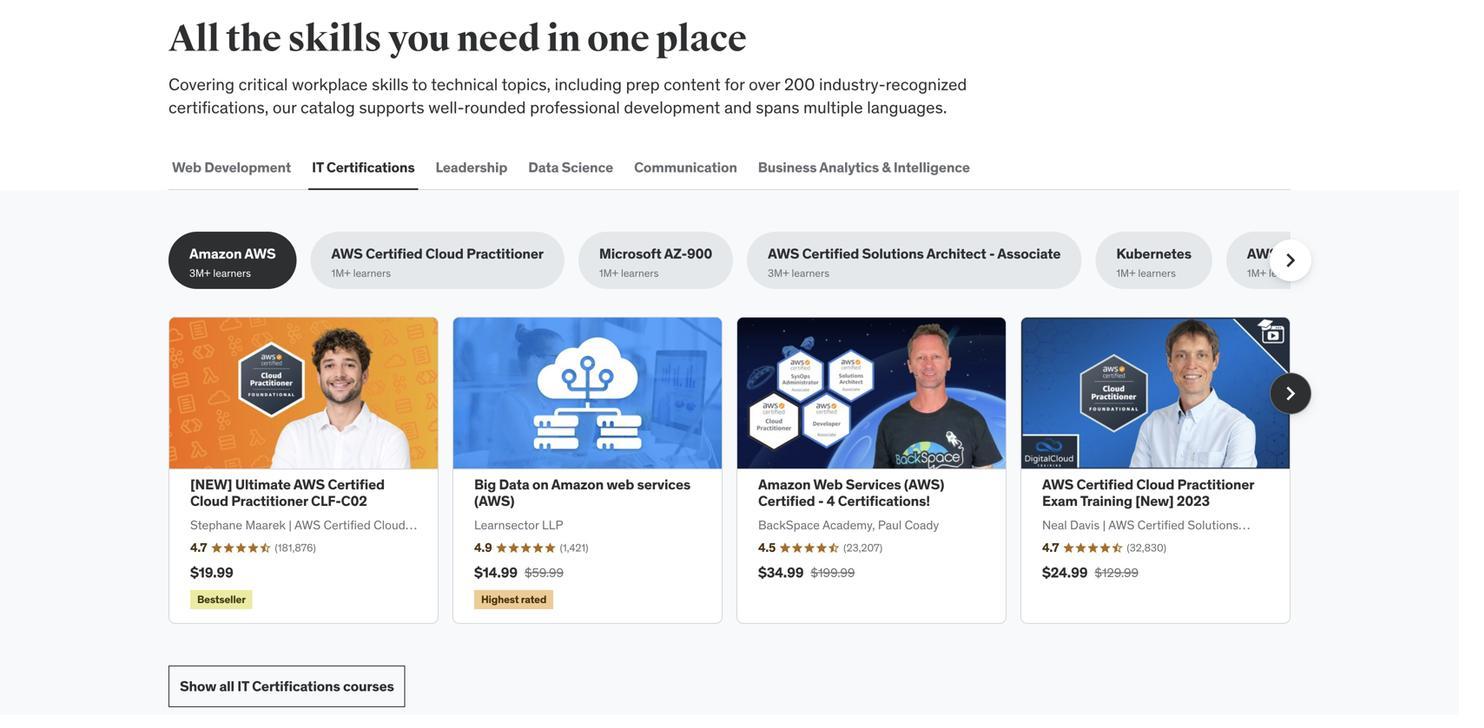 Task type: locate. For each thing, give the bounding box(es) containing it.
next image
[[1277, 247, 1305, 275]]

- inside the aws certified solutions architect - associate 3m+ learners
[[990, 245, 995, 263]]

kubernetes
[[1117, 245, 1192, 263]]

1 3m+ from the left
[[189, 267, 211, 280]]

amazon web services (aws) certified - 4 certifications! link
[[758, 476, 945, 511]]

0 horizontal spatial (aws)
[[474, 493, 515, 511]]

certifications inside button
[[327, 159, 415, 176]]

it certifications
[[312, 159, 415, 176]]

kubernetes 1m+ learners
[[1117, 245, 1192, 280]]

certified inside aws certified developer - associ 1m+ learners
[[1282, 245, 1339, 263]]

1 1m+ from the left
[[331, 267, 351, 280]]

next image
[[1277, 380, 1305, 408]]

1 horizontal spatial practitioner
[[467, 245, 544, 263]]

certifications
[[327, 159, 415, 176], [252, 678, 340, 696]]

architect
[[927, 245, 987, 263]]

amazon
[[189, 245, 242, 263], [551, 476, 604, 494], [758, 476, 811, 494]]

5 learners from the left
[[1139, 267, 1176, 280]]

aws inside aws certified cloud practitioner 1m+ learners
[[331, 245, 363, 263]]

data science
[[528, 159, 613, 176]]

learners inside aws certified developer - associ 1m+ learners
[[1269, 267, 1307, 280]]

practitioner inside aws certified cloud practitioner exam training [new] 2023
[[1178, 476, 1255, 494]]

1 horizontal spatial amazon
[[551, 476, 604, 494]]

certified for aws certified solutions architect - associate 3m+ learners
[[802, 245, 859, 263]]

0 horizontal spatial it
[[237, 678, 249, 696]]

- inside aws certified developer - associ 1m+ learners
[[1410, 245, 1416, 263]]

it down the catalog
[[312, 159, 324, 176]]

0 vertical spatial web
[[172, 159, 201, 176]]

0 vertical spatial it
[[312, 159, 324, 176]]

cloud inside [new] ultimate aws certified cloud practitioner clf-c02
[[190, 493, 228, 511]]

aws certified developer - associ 1m+ learners
[[1248, 245, 1460, 280]]

1 horizontal spatial web
[[814, 476, 843, 494]]

rounded
[[465, 97, 526, 118]]

web left development
[[172, 159, 201, 176]]

data left science
[[528, 159, 559, 176]]

3m+ inside the aws certified solutions architect - associate 3m+ learners
[[768, 267, 789, 280]]

6 learners from the left
[[1269, 267, 1307, 280]]

data inside button
[[528, 159, 559, 176]]

(aws) inside big data on amazon web services (aws)
[[474, 493, 515, 511]]

1m+
[[331, 267, 351, 280], [599, 267, 619, 280], [1117, 267, 1136, 280], [1248, 267, 1267, 280]]

[new]
[[190, 476, 232, 494]]

it
[[312, 159, 324, 176], [237, 678, 249, 696]]

2 1m+ from the left
[[599, 267, 619, 280]]

4 1m+ from the left
[[1248, 267, 1267, 280]]

languages.
[[867, 97, 947, 118]]

aws for aws certified cloud practitioner 1m+ learners
[[331, 245, 363, 263]]

0 horizontal spatial cloud
[[190, 493, 228, 511]]

amazon inside amazon aws 3m+ learners
[[189, 245, 242, 263]]

2 learners from the left
[[353, 267, 391, 280]]

aws
[[244, 245, 276, 263], [331, 245, 363, 263], [768, 245, 800, 263], [1248, 245, 1279, 263], [294, 476, 325, 494], [1043, 476, 1074, 494]]

aws inside aws certified cloud practitioner exam training [new] 2023
[[1043, 476, 1074, 494]]

2 horizontal spatial -
[[1410, 245, 1416, 263]]

catalog
[[301, 97, 355, 118]]

data inside big data on amazon web services (aws)
[[499, 476, 530, 494]]

1m+ inside microsoft az-900 1m+ learners
[[599, 267, 619, 280]]

it certifications button
[[308, 147, 418, 189]]

courses
[[343, 678, 394, 696]]

- inside amazon web services (aws) certified - 4 certifications!
[[818, 493, 824, 511]]

1 horizontal spatial (aws)
[[904, 476, 945, 494]]

1 vertical spatial skills
[[372, 74, 409, 95]]

services
[[637, 476, 691, 494]]

web inside amazon web services (aws) certified - 4 certifications!
[[814, 476, 843, 494]]

2 horizontal spatial practitioner
[[1178, 476, 1255, 494]]

professional
[[530, 97, 620, 118]]

2 horizontal spatial cloud
[[1137, 476, 1175, 494]]

cloud inside aws certified cloud practitioner exam training [new] 2023
[[1137, 476, 1175, 494]]

3 1m+ from the left
[[1117, 267, 1136, 280]]

3 learners from the left
[[621, 267, 659, 280]]

skills up supports
[[372, 74, 409, 95]]

certified inside aws certified cloud practitioner 1m+ learners
[[366, 245, 423, 263]]

big data on amazon web services (aws) link
[[474, 476, 691, 511]]

including
[[555, 74, 622, 95]]

covering critical workplace skills to technical topics, including prep content for over 200 industry-recognized certifications, our catalog supports well-rounded professional development and spans multiple languages.
[[169, 74, 967, 118]]

certifications right all
[[252, 678, 340, 696]]

certifications down supports
[[327, 159, 415, 176]]

data left on
[[499, 476, 530, 494]]

aws certified solutions architect - associate 3m+ learners
[[768, 245, 1061, 280]]

practitioner for aws certified cloud practitioner exam training [new] 2023
[[1178, 476, 1255, 494]]

certified for aws certified cloud practitioner exam training [new] 2023
[[1077, 476, 1134, 494]]

aws inside the aws certified solutions architect - associate 3m+ learners
[[768, 245, 800, 263]]

(aws)
[[904, 476, 945, 494], [474, 493, 515, 511]]

topic filters element
[[169, 232, 1460, 289]]

cloud
[[426, 245, 464, 263], [1137, 476, 1175, 494], [190, 493, 228, 511]]

critical
[[239, 74, 288, 95]]

(aws) inside amazon web services (aws) certified - 4 certifications!
[[904, 476, 945, 494]]

2 3m+ from the left
[[768, 267, 789, 280]]

0 horizontal spatial amazon
[[189, 245, 242, 263]]

2 horizontal spatial amazon
[[758, 476, 811, 494]]

0 horizontal spatial web
[[172, 159, 201, 176]]

certified
[[366, 245, 423, 263], [802, 245, 859, 263], [1282, 245, 1339, 263], [328, 476, 385, 494], [1077, 476, 1134, 494], [758, 493, 815, 511]]

skills
[[288, 17, 382, 62], [372, 74, 409, 95]]

1 horizontal spatial cloud
[[426, 245, 464, 263]]

aws inside aws certified developer - associ 1m+ learners
[[1248, 245, 1279, 263]]

0 horizontal spatial -
[[818, 493, 824, 511]]

1 horizontal spatial -
[[990, 245, 995, 263]]

- left associ
[[1410, 245, 1416, 263]]

skills up workplace
[[288, 17, 382, 62]]

1m+ inside aws certified developer - associ 1m+ learners
[[1248, 267, 1267, 280]]

4 learners from the left
[[792, 267, 830, 280]]

development
[[624, 97, 721, 118]]

- right architect
[[990, 245, 995, 263]]

ultimate
[[235, 476, 291, 494]]

practitioner inside aws certified cloud practitioner 1m+ learners
[[467, 245, 544, 263]]

practitioner for aws certified cloud practitioner 1m+ learners
[[467, 245, 544, 263]]

1 vertical spatial web
[[814, 476, 843, 494]]

business analytics & intelligence button
[[755, 147, 974, 189]]

big data on amazon web services (aws)
[[474, 476, 691, 511]]

certified inside the aws certified solutions architect - associate 3m+ learners
[[802, 245, 859, 263]]

1 learners from the left
[[213, 267, 251, 280]]

3m+
[[189, 267, 211, 280], [768, 267, 789, 280]]

data science button
[[525, 147, 617, 189]]

on
[[532, 476, 549, 494]]

practitioner
[[467, 245, 544, 263], [1178, 476, 1255, 494], [231, 493, 308, 511]]

0 vertical spatial certifications
[[327, 159, 415, 176]]

certified inside [new] ultimate aws certified cloud practitioner clf-c02
[[328, 476, 385, 494]]

intelligence
[[894, 159, 970, 176]]

1 horizontal spatial 3m+
[[768, 267, 789, 280]]

amazon web services (aws) certified - 4 certifications!
[[758, 476, 945, 511]]

all the skills you need in one place
[[169, 17, 747, 62]]

well-
[[429, 97, 465, 118]]

data
[[528, 159, 559, 176], [499, 476, 530, 494]]

0 horizontal spatial 3m+
[[189, 267, 211, 280]]

3m+ inside amazon aws 3m+ learners
[[189, 267, 211, 280]]

business analytics & intelligence
[[758, 159, 970, 176]]

to
[[412, 74, 427, 95]]

(aws) left on
[[474, 493, 515, 511]]

web left services
[[814, 476, 843, 494]]

amazon inside big data on amazon web services (aws)
[[551, 476, 604, 494]]

amazon inside amazon web services (aws) certified - 4 certifications!
[[758, 476, 811, 494]]

our
[[273, 97, 297, 118]]

1 vertical spatial data
[[499, 476, 530, 494]]

it right all
[[237, 678, 249, 696]]

0 vertical spatial data
[[528, 159, 559, 176]]

cloud inside aws certified cloud practitioner 1m+ learners
[[426, 245, 464, 263]]

certified for aws certified developer - associ 1m+ learners
[[1282, 245, 1339, 263]]

1 horizontal spatial it
[[312, 159, 324, 176]]

(aws) right services
[[904, 476, 945, 494]]

leadership
[[436, 159, 508, 176]]

- left the '4'
[[818, 493, 824, 511]]

200
[[785, 74, 815, 95]]

web
[[172, 159, 201, 176], [814, 476, 843, 494]]

1 vertical spatial certifications
[[252, 678, 340, 696]]

analytics
[[820, 159, 879, 176]]

solutions
[[862, 245, 924, 263]]

you
[[388, 17, 450, 62]]

&
[[882, 159, 891, 176]]

0 horizontal spatial practitioner
[[231, 493, 308, 511]]

certified inside aws certified cloud practitioner exam training [new] 2023
[[1077, 476, 1134, 494]]



Task type: describe. For each thing, give the bounding box(es) containing it.
1m+ inside kubernetes 1m+ learners
[[1117, 267, 1136, 280]]

[new] ultimate aws certified cloud practitioner clf-c02
[[190, 476, 385, 511]]

spans
[[756, 97, 800, 118]]

1m+ inside aws certified cloud practitioner 1m+ learners
[[331, 267, 351, 280]]

amazon for amazon web services (aws) certified - 4 certifications!
[[758, 476, 811, 494]]

amazon for amazon aws 3m+ learners
[[189, 245, 242, 263]]

microsoft az-900 1m+ learners
[[599, 245, 713, 280]]

microsoft
[[599, 245, 662, 263]]

exam
[[1043, 493, 1078, 511]]

[new]
[[1136, 493, 1174, 511]]

show all it certifications courses
[[180, 678, 394, 696]]

web development
[[172, 159, 291, 176]]

certifications!
[[838, 493, 930, 511]]

learners inside the aws certified solutions architect - associate 3m+ learners
[[792, 267, 830, 280]]

developer
[[1342, 245, 1407, 263]]

for
[[725, 74, 745, 95]]

topics,
[[502, 74, 551, 95]]

cloud for learners
[[426, 245, 464, 263]]

communication button
[[631, 147, 741, 189]]

all
[[219, 678, 234, 696]]

[new] ultimate aws certified cloud practitioner clf-c02 link
[[190, 476, 385, 511]]

big
[[474, 476, 496, 494]]

practitioner inside [new] ultimate aws certified cloud practitioner clf-c02
[[231, 493, 308, 511]]

all
[[169, 17, 220, 62]]

training
[[1081, 493, 1133, 511]]

web development button
[[169, 147, 295, 189]]

technical
[[431, 74, 498, 95]]

c02
[[341, 493, 367, 511]]

4
[[827, 493, 835, 511]]

900
[[687, 245, 713, 263]]

covering
[[169, 74, 235, 95]]

content
[[664, 74, 721, 95]]

workplace
[[292, 74, 368, 95]]

science
[[562, 159, 613, 176]]

communication
[[634, 159, 737, 176]]

certifications,
[[169, 97, 269, 118]]

associ
[[1418, 245, 1460, 263]]

and
[[725, 97, 752, 118]]

0 vertical spatial skills
[[288, 17, 382, 62]]

associate
[[998, 245, 1061, 263]]

learners inside microsoft az-900 1m+ learners
[[621, 267, 659, 280]]

skills inside covering critical workplace skills to technical topics, including prep content for over 200 industry-recognized certifications, our catalog supports well-rounded professional development and spans multiple languages.
[[372, 74, 409, 95]]

prep
[[626, 74, 660, 95]]

recognized
[[886, 74, 967, 95]]

aws inside [new] ultimate aws certified cloud practitioner clf-c02
[[294, 476, 325, 494]]

development
[[204, 159, 291, 176]]

aws for aws certified cloud practitioner exam training [new] 2023
[[1043, 476, 1074, 494]]

supports
[[359, 97, 425, 118]]

1 vertical spatial it
[[237, 678, 249, 696]]

aws certified cloud practitioner 1m+ learners
[[331, 245, 544, 280]]

it inside button
[[312, 159, 324, 176]]

show
[[180, 678, 216, 696]]

place
[[656, 17, 747, 62]]

industry-
[[819, 74, 886, 95]]

leadership button
[[432, 147, 511, 189]]

clf-
[[311, 493, 341, 511]]

need
[[457, 17, 540, 62]]

web inside button
[[172, 159, 201, 176]]

aws certified cloud practitioner exam training [new] 2023 link
[[1043, 476, 1255, 511]]

aws inside amazon aws 3m+ learners
[[244, 245, 276, 263]]

cloud for training
[[1137, 476, 1175, 494]]

certified for aws certified cloud practitioner 1m+ learners
[[366, 245, 423, 263]]

over
[[749, 74, 781, 95]]

certified inside amazon web services (aws) certified - 4 certifications!
[[758, 493, 815, 511]]

carousel element
[[169, 317, 1312, 625]]

business
[[758, 159, 817, 176]]

web
[[607, 476, 634, 494]]

learners inside kubernetes 1m+ learners
[[1139, 267, 1176, 280]]

show all it certifications courses link
[[169, 667, 405, 708]]

multiple
[[804, 97, 863, 118]]

aws certified cloud practitioner exam training [new] 2023
[[1043, 476, 1255, 511]]

az-
[[664, 245, 687, 263]]

2023
[[1177, 493, 1210, 511]]

amazon aws 3m+ learners
[[189, 245, 276, 280]]

aws for aws certified developer - associ 1m+ learners
[[1248, 245, 1279, 263]]

aws for aws certified solutions architect - associate 3m+ learners
[[768, 245, 800, 263]]

learners inside aws certified cloud practitioner 1m+ learners
[[353, 267, 391, 280]]

one
[[587, 17, 650, 62]]

in
[[547, 17, 581, 62]]

learners inside amazon aws 3m+ learners
[[213, 267, 251, 280]]

the
[[226, 17, 281, 62]]

services
[[846, 476, 901, 494]]



Task type: vqa. For each thing, say whether or not it's contained in the screenshot.
S/4HANA within the Abdul Maulud Sap Sd, Sap S/4Hana
no



